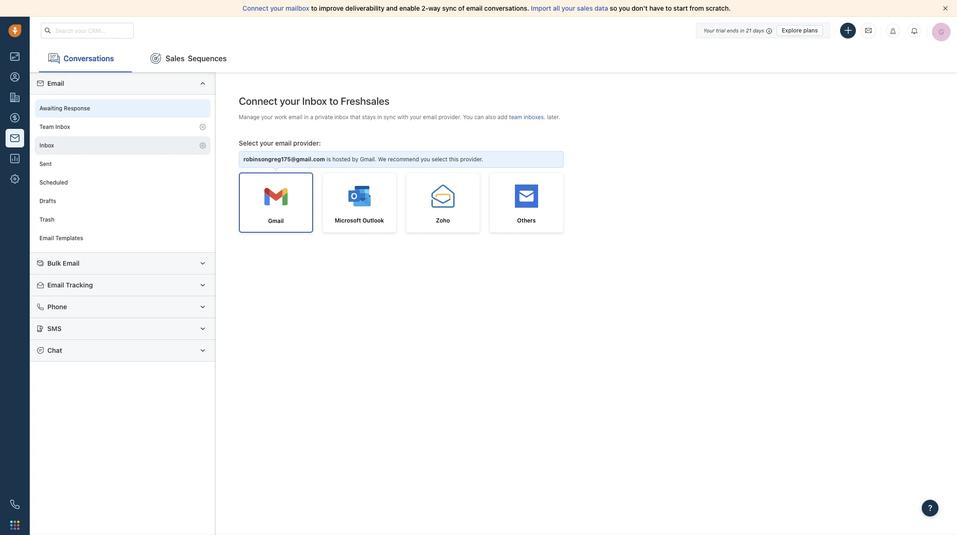 Task type: vqa. For each thing, say whether or not it's contained in the screenshot.
tab list
yes



Task type: locate. For each thing, give the bounding box(es) containing it.
we
[[378, 156, 386, 163]]

have
[[649, 4, 664, 12]]

in left 21
[[740, 27, 744, 33]]

you
[[619, 4, 630, 12], [421, 156, 430, 163]]

email up the phone
[[47, 281, 64, 289]]

outlook
[[363, 217, 384, 224]]

your for connect your mailbox to improve deliverability and enable 2-way sync of email conversations. import all your sales data so you don't have to start from scratch.
[[270, 4, 284, 12]]

2 horizontal spatial in
[[740, 27, 744, 33]]

tab list
[[30, 45, 957, 72]]

awaiting
[[39, 105, 62, 112]]

2 vertical spatial inbox
[[39, 142, 54, 149]]

0 vertical spatial provider.
[[438, 114, 462, 120]]

your right select
[[260, 139, 274, 147]]

plans
[[803, 27, 818, 34]]

to right the 'mailbox'
[[311, 4, 317, 12]]

can
[[474, 114, 484, 120]]

0 vertical spatial you
[[619, 4, 630, 12]]

0 horizontal spatial in
[[304, 114, 309, 120]]

to for freshsales
[[329, 95, 338, 107]]

recommend
[[388, 156, 419, 163]]

chat
[[47, 347, 62, 354]]

of
[[458, 4, 465, 12]]

connect up manage
[[239, 95, 278, 107]]

so
[[610, 4, 617, 12]]

2 horizontal spatial inbox
[[302, 95, 327, 107]]

stays
[[362, 114, 376, 120]]

you right so
[[619, 4, 630, 12]]

1 horizontal spatial sync
[[442, 4, 457, 12]]

trash
[[39, 216, 54, 223]]

to left "start"
[[666, 4, 672, 12]]

in left the a
[[304, 114, 309, 120]]

email for email tracking
[[47, 281, 64, 289]]

email right of on the left top of the page
[[466, 4, 483, 12]]

freshworks switcher image
[[10, 521, 19, 530]]

you left 'select'
[[421, 156, 430, 163]]

sync left the "with"
[[384, 114, 396, 120]]

your up work
[[280, 95, 300, 107]]

your trial ends in 21 days
[[703, 27, 764, 33]]

to for improve
[[311, 4, 317, 12]]

deliverability
[[345, 4, 385, 12]]

to up inbox
[[329, 95, 338, 107]]

inbox
[[302, 95, 327, 107], [55, 124, 70, 131], [39, 142, 54, 149]]

by
[[352, 156, 358, 163]]

1 horizontal spatial you
[[619, 4, 630, 12]]

provider. right this
[[460, 156, 483, 163]]

1 horizontal spatial to
[[329, 95, 338, 107]]

email down trash
[[39, 235, 54, 242]]

email
[[466, 4, 483, 12], [289, 114, 302, 120], [423, 114, 437, 120], [275, 139, 292, 147]]

others
[[517, 217, 536, 224]]

gmail link
[[239, 173, 313, 233]]

inbox down team
[[39, 142, 54, 149]]

sales sequences
[[166, 54, 227, 62]]

0 horizontal spatial inbox
[[39, 142, 54, 149]]

21
[[746, 27, 751, 33]]

provider. left you
[[438, 114, 462, 120]]

sync
[[442, 4, 457, 12], [384, 114, 396, 120]]

robinsongreg175@gmail.com
[[243, 156, 325, 163]]

manage your work email in a private inbox that stays in sync with your email provider. you can also add team inboxes. later.
[[239, 114, 560, 120]]

1 vertical spatial you
[[421, 156, 430, 163]]

0 horizontal spatial sync
[[384, 114, 396, 120]]

gmail
[[268, 218, 284, 225]]

scheduled
[[39, 179, 68, 186]]

sales sequences link
[[141, 45, 236, 72]]

sync left of on the left top of the page
[[442, 4, 457, 12]]

select
[[239, 139, 258, 147]]

this
[[449, 156, 459, 163]]

1 vertical spatial inbox
[[55, 124, 70, 131]]

also
[[485, 114, 496, 120]]

email tracking
[[47, 281, 93, 289]]

improve
[[319, 4, 344, 12]]

with
[[397, 114, 408, 120]]

conversations.
[[484, 4, 529, 12]]

email up awaiting
[[47, 79, 64, 87]]

inbox up the a
[[302, 95, 327, 107]]

bulk
[[47, 259, 61, 267]]

don't
[[632, 4, 648, 12]]

Search your CRM... text field
[[41, 23, 134, 39]]

start
[[674, 4, 688, 12]]

microsoft outlook
[[335, 217, 384, 224]]

sent
[[39, 161, 52, 168]]

your left work
[[261, 114, 273, 120]]

inbox
[[334, 114, 349, 120]]

connect left the 'mailbox'
[[243, 4, 269, 12]]

awaiting response
[[39, 105, 90, 112]]

freshsales
[[341, 95, 389, 107]]

mailbox
[[286, 4, 309, 12]]

inbox right team
[[55, 124, 70, 131]]

ends
[[727, 27, 739, 33]]

connect for connect your inbox to freshsales
[[239, 95, 278, 107]]

in right stays
[[377, 114, 382, 120]]

your right the "with"
[[410, 114, 421, 120]]

provider.
[[438, 114, 462, 120], [460, 156, 483, 163]]

close image
[[943, 6, 948, 11]]

email inside "link"
[[39, 235, 54, 242]]

that
[[350, 114, 361, 120]]

team inboxes. link
[[509, 114, 547, 120]]

0 vertical spatial connect
[[243, 4, 269, 12]]

your left the 'mailbox'
[[270, 4, 284, 12]]

0 horizontal spatial you
[[421, 156, 430, 163]]

connect
[[243, 4, 269, 12], [239, 95, 278, 107]]

days
[[753, 27, 764, 33]]

2-
[[422, 4, 428, 12]]

gmail.
[[360, 156, 376, 163]]

email
[[47, 79, 64, 87], [39, 235, 54, 242], [63, 259, 80, 267], [47, 281, 64, 289]]

later.
[[547, 114, 560, 120]]

1 vertical spatial connect
[[239, 95, 278, 107]]

your for connect your inbox to freshsales
[[280, 95, 300, 107]]

trash link
[[35, 211, 211, 229]]

your
[[270, 4, 284, 12], [562, 4, 575, 12], [280, 95, 300, 107], [261, 114, 273, 120], [410, 114, 421, 120], [260, 139, 274, 147]]

0 horizontal spatial to
[[311, 4, 317, 12]]



Task type: describe. For each thing, give the bounding box(es) containing it.
team inbox link
[[35, 118, 211, 136]]

connect your mailbox link
[[243, 4, 311, 12]]

drafts link
[[35, 192, 211, 211]]

your
[[703, 27, 715, 33]]

inbox link
[[35, 136, 211, 155]]

sales
[[166, 54, 185, 62]]

awaiting response link
[[35, 99, 211, 118]]

team
[[39, 124, 54, 131]]

tracking
[[66, 281, 93, 289]]

you
[[463, 114, 473, 120]]

0 vertical spatial sync
[[442, 4, 457, 12]]

your right all
[[562, 4, 575, 12]]

select your email provider:
[[239, 139, 321, 147]]

team inbox
[[39, 124, 70, 131]]

way
[[428, 4, 441, 12]]

email image
[[865, 27, 872, 34]]

phone image
[[10, 500, 19, 509]]

sms
[[47, 325, 62, 333]]

connect your mailbox to improve deliverability and enable 2-way sync of email conversations. import all your sales data so you don't have to start from scratch.
[[243, 4, 731, 12]]

your for select your email provider:
[[260, 139, 274, 147]]

and
[[386, 4, 398, 12]]

templates
[[55, 235, 83, 242]]

sales
[[577, 4, 593, 12]]

phone
[[47, 303, 67, 311]]

scheduled link
[[35, 174, 211, 192]]

0 vertical spatial inbox
[[302, 95, 327, 107]]

import
[[531, 4, 551, 12]]

inboxes.
[[524, 114, 545, 120]]

conversations
[[64, 54, 114, 62]]

work
[[274, 114, 287, 120]]

scratch.
[[706, 4, 731, 12]]

microsoft
[[335, 217, 361, 224]]

import all your sales data link
[[531, 4, 610, 12]]

phone element
[[6, 495, 24, 514]]

zoho
[[436, 217, 450, 224]]

drafts
[[39, 198, 56, 205]]

email right the "with"
[[423, 114, 437, 120]]

from
[[690, 4, 704, 12]]

sequences
[[188, 54, 227, 62]]

email up robinsongreg175@gmail.com
[[275, 139, 292, 147]]

explore plans link
[[777, 25, 823, 36]]

email templates
[[39, 235, 83, 242]]

a
[[310, 114, 313, 120]]

all
[[553, 4, 560, 12]]

1 horizontal spatial in
[[377, 114, 382, 120]]

email for email templates
[[39, 235, 54, 242]]

response
[[64, 105, 90, 112]]

tab list containing conversations
[[30, 45, 957, 72]]

bulk email
[[47, 259, 80, 267]]

email for email
[[47, 79, 64, 87]]

provider:
[[293, 139, 321, 147]]

others link
[[489, 173, 564, 233]]

data
[[595, 4, 608, 12]]

connect your inbox to freshsales
[[239, 95, 389, 107]]

is
[[327, 156, 331, 163]]

trial
[[716, 27, 725, 33]]

select
[[432, 156, 448, 163]]

email templates link
[[35, 229, 211, 248]]

private
[[315, 114, 333, 120]]

enable
[[399, 4, 420, 12]]

1 vertical spatial sync
[[384, 114, 396, 120]]

connect for connect your mailbox to improve deliverability and enable 2-way sync of email conversations. import all your sales data so you don't have to start from scratch.
[[243, 4, 269, 12]]

email right bulk
[[63, 259, 80, 267]]

email right work
[[289, 114, 302, 120]]

add
[[498, 114, 508, 120]]

2 horizontal spatial to
[[666, 4, 672, 12]]

explore
[[782, 27, 802, 34]]

sent link
[[35, 155, 211, 174]]

1 horizontal spatial inbox
[[55, 124, 70, 131]]

manage
[[239, 114, 260, 120]]

zoho link
[[406, 173, 480, 233]]

1 vertical spatial provider.
[[460, 156, 483, 163]]

microsoft outlook link
[[322, 173, 397, 233]]

conversations link
[[39, 45, 132, 72]]

team
[[509, 114, 522, 120]]

explore plans
[[782, 27, 818, 34]]

your for manage your work email in a private inbox that stays in sync with your email provider. you can also add team inboxes. later.
[[261, 114, 273, 120]]



